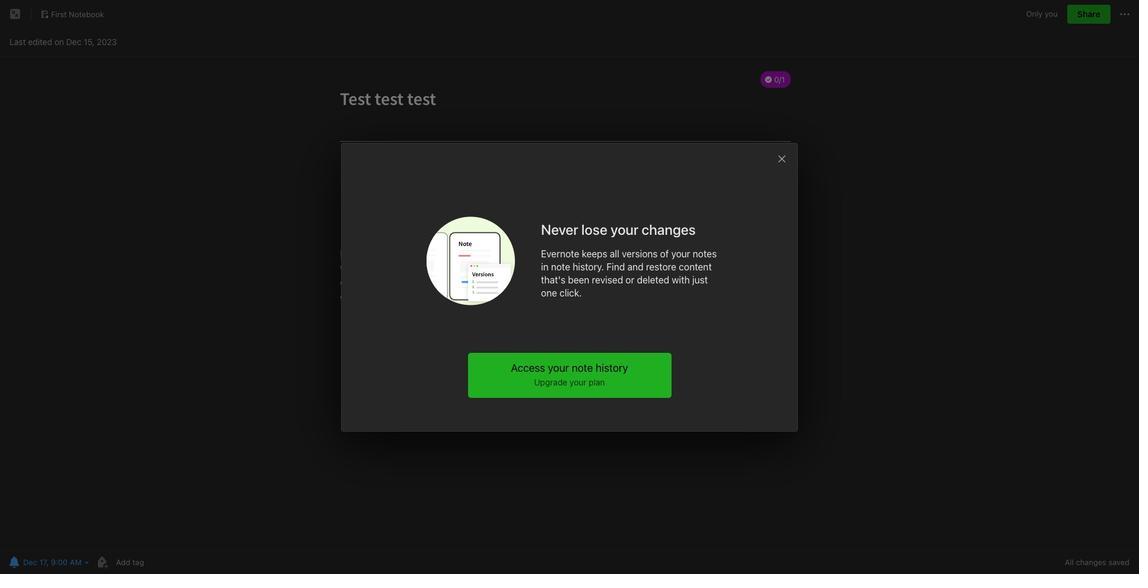 Task type: vqa. For each thing, say whether or not it's contained in the screenshot.
7 within the HELP AND LEARNING TASK CHECKLIST field
no



Task type: locate. For each thing, give the bounding box(es) containing it.
note up plan at bottom
[[572, 362, 593, 374]]

only you
[[1027, 9, 1059, 19]]

changes right all
[[1077, 558, 1107, 568]]

1 vertical spatial note
[[572, 362, 593, 374]]

never
[[541, 221, 579, 238]]

changes
[[642, 221, 696, 238], [1077, 558, 1107, 568]]

note inside evernote keeps all versions of your notes in note history. find and restore content that's been revised or deleted with just one click.
[[552, 262, 571, 272]]

2023
[[97, 37, 117, 47]]

on
[[54, 37, 64, 47]]

your left plan at bottom
[[570, 377, 587, 387]]

changes inside the note window element
[[1077, 558, 1107, 568]]

dec
[[66, 37, 81, 47]]

and
[[628, 262, 644, 272]]

revised
[[592, 275, 624, 285]]

evernote keeps all versions of your notes in note history. find and restore content that's been revised or deleted with just one click.
[[541, 248, 717, 298]]

note window element
[[0, 0, 1140, 575]]

that's
[[541, 275, 566, 285]]

restore
[[646, 262, 677, 272]]

last edited on dec 15, 2023
[[9, 37, 117, 47]]

1 horizontal spatial changes
[[1077, 558, 1107, 568]]

your right 'of'
[[672, 248, 691, 259]]

with
[[672, 275, 690, 285]]

0 vertical spatial changes
[[642, 221, 696, 238]]

access your note history upgrade your plan
[[511, 362, 629, 387]]

your
[[611, 221, 639, 238], [672, 248, 691, 259], [548, 362, 569, 374], [570, 377, 587, 387]]

edited
[[28, 37, 52, 47]]

in
[[541, 262, 549, 272]]

versions
[[622, 248, 658, 259]]

1 horizontal spatial note
[[572, 362, 593, 374]]

find
[[607, 262, 625, 272]]

plan
[[589, 377, 605, 387]]

0 vertical spatial note
[[552, 262, 571, 272]]

changes up 'of'
[[642, 221, 696, 238]]

saved
[[1109, 558, 1130, 568]]

history
[[596, 362, 629, 374]]

content
[[679, 262, 712, 272]]

or
[[626, 275, 635, 285]]

Note Editor text field
[[0, 57, 1140, 550]]

your up all
[[611, 221, 639, 238]]

keeps
[[582, 248, 608, 259]]

first notebook button
[[36, 6, 108, 23]]

note
[[552, 262, 571, 272], [572, 362, 593, 374]]

1 vertical spatial changes
[[1077, 558, 1107, 568]]

click.
[[560, 288, 582, 298]]

note down evernote on the top of page
[[552, 262, 571, 272]]

0 horizontal spatial note
[[552, 262, 571, 272]]

tooltip
[[1071, 28, 1137, 52]]



Task type: describe. For each thing, give the bounding box(es) containing it.
been
[[568, 275, 590, 285]]

all
[[1066, 558, 1075, 568]]

access
[[511, 362, 546, 374]]

evernote
[[541, 248, 580, 259]]

only
[[1027, 9, 1044, 19]]

first notebook
[[51, 9, 104, 19]]

notes
[[693, 248, 717, 259]]

never lose your changes
[[541, 221, 696, 238]]

add tag image
[[95, 556, 109, 570]]

share button
[[1068, 5, 1111, 24]]

note inside the access your note history upgrade your plan
[[572, 362, 593, 374]]

your inside evernote keeps all versions of your notes in note history. find and restore content that's been revised or deleted with just one click.
[[672, 248, 691, 259]]

collapse note image
[[8, 7, 23, 21]]

deleted
[[637, 275, 670, 285]]

0 horizontal spatial changes
[[642, 221, 696, 238]]

you
[[1046, 9, 1059, 19]]

first
[[51, 9, 67, 19]]

notebook
[[69, 9, 104, 19]]

one
[[541, 288, 558, 298]]

last
[[9, 37, 26, 47]]

history.
[[573, 262, 605, 272]]

lose
[[582, 221, 608, 238]]

just
[[693, 275, 708, 285]]

share
[[1078, 9, 1101, 19]]

all
[[610, 248, 620, 259]]

your up upgrade
[[548, 362, 569, 374]]

upgrade
[[535, 377, 568, 387]]

of
[[661, 248, 669, 259]]

all changes saved
[[1066, 558, 1130, 568]]

15,
[[84, 37, 95, 47]]



